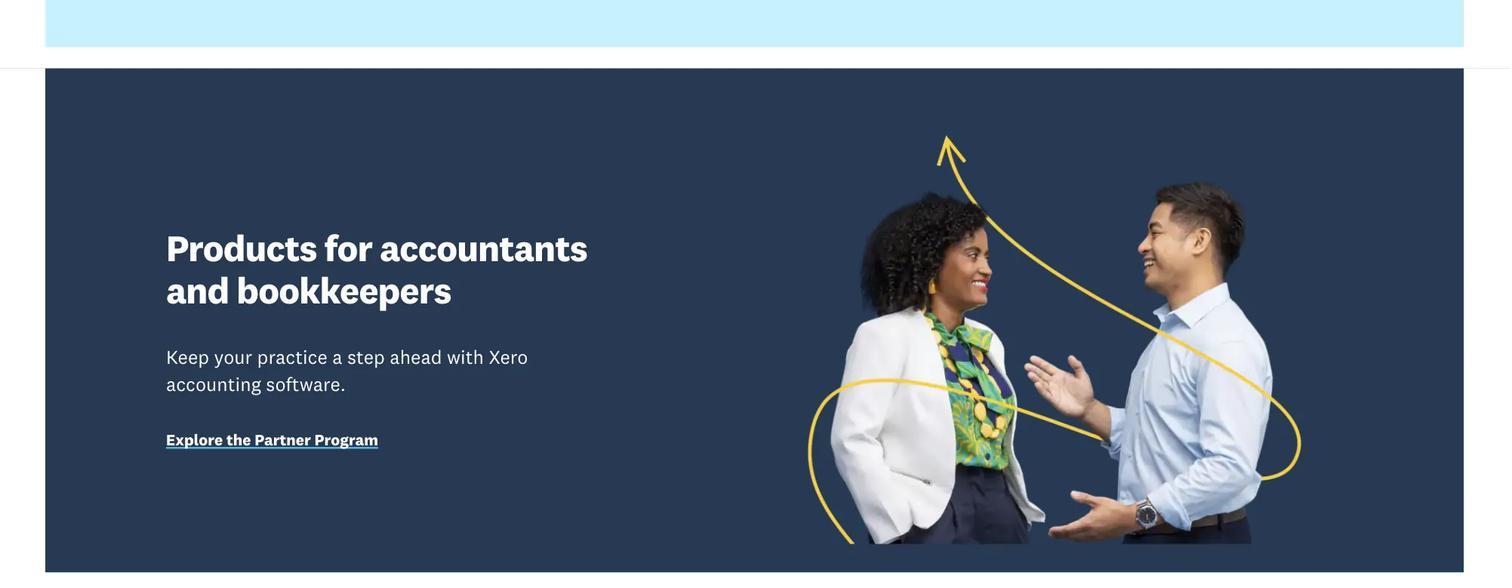Task type: describe. For each thing, give the bounding box(es) containing it.
partner
[[255, 430, 311, 449]]

xero
[[489, 345, 528, 369]]

software.
[[266, 372, 346, 396]]

keep
[[166, 345, 209, 369]]

for
[[324, 225, 372, 271]]

explore the partner program
[[166, 430, 378, 449]]

the
[[227, 430, 251, 449]]

a
[[332, 345, 343, 369]]

and
[[166, 267, 229, 313]]

program
[[315, 430, 378, 449]]

accountants
[[380, 225, 588, 271]]

keep your practice a step ahead with xero accounting software.
[[166, 345, 528, 396]]

products for accountants and bookkeepers
[[166, 225, 588, 313]]

explore the partner program link
[[166, 429, 619, 453]]

accounting
[[166, 372, 261, 396]]

explore
[[166, 430, 223, 449]]

accountants speaking to each other image
[[770, 132, 1344, 544]]

practice
[[257, 345, 328, 369]]



Task type: locate. For each thing, give the bounding box(es) containing it.
your
[[214, 345, 252, 369]]

with
[[447, 345, 484, 369]]

step
[[347, 345, 385, 369]]

ahead
[[390, 345, 442, 369]]

bookkeepers
[[237, 267, 451, 313]]

products
[[166, 225, 317, 271]]



Task type: vqa. For each thing, say whether or not it's contained in the screenshot.
accountants
yes



